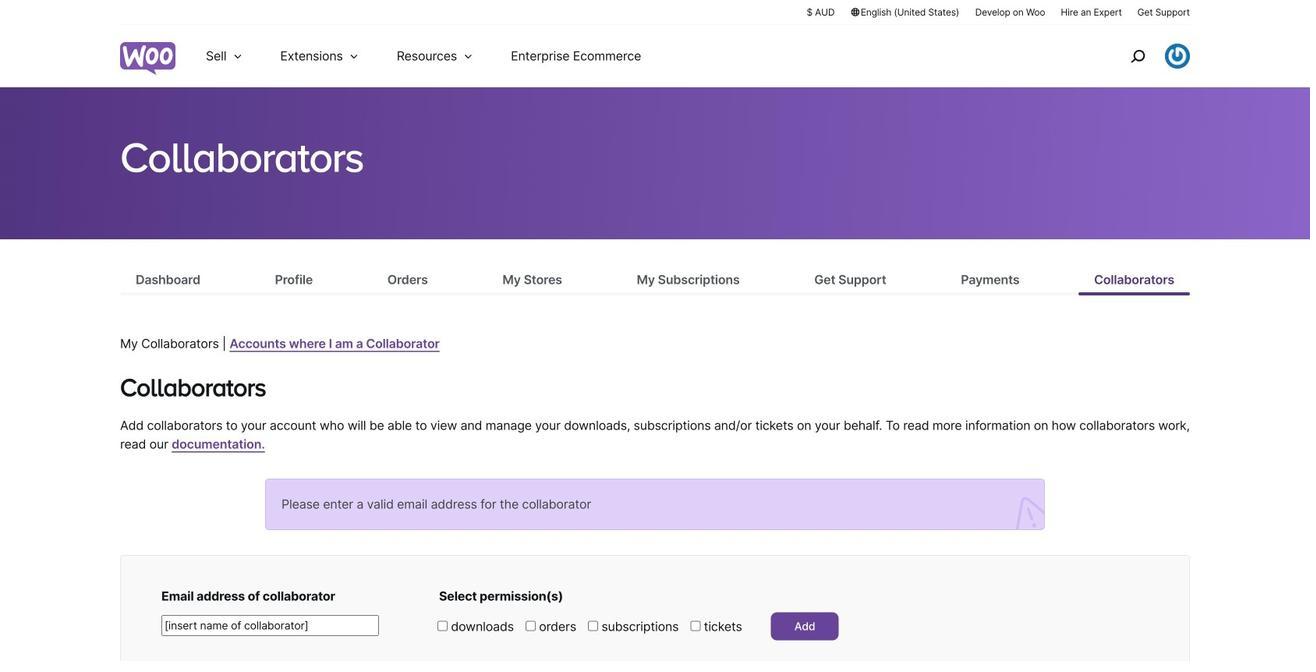 Task type: locate. For each thing, give the bounding box(es) containing it.
None checkbox
[[526, 622, 536, 632], [588, 622, 599, 632], [691, 622, 701, 632], [526, 622, 536, 632], [588, 622, 599, 632], [691, 622, 701, 632]]

None checkbox
[[438, 622, 448, 632]]



Task type: describe. For each thing, give the bounding box(es) containing it.
service navigation menu element
[[1098, 31, 1191, 82]]

open account menu image
[[1166, 44, 1191, 69]]

search image
[[1126, 44, 1151, 69]]



Task type: vqa. For each thing, say whether or not it's contained in the screenshot.
The Search Documentation search field
no



